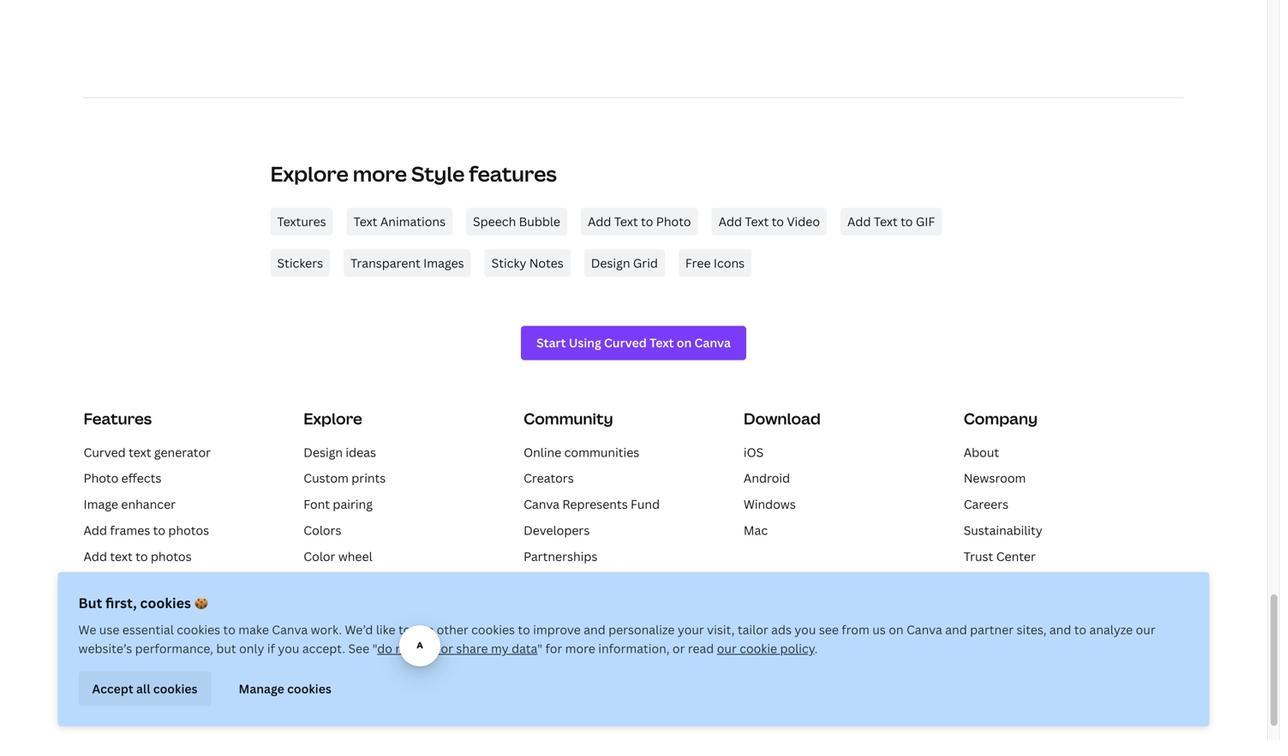 Task type: locate. For each thing, give the bounding box(es) containing it.
add for add frames to photos
[[84, 522, 107, 539]]

notes
[[529, 255, 564, 271]]

manage cookies
[[239, 681, 332, 697]]

frames
[[110, 522, 150, 539]]

1 vertical spatial video
[[84, 601, 117, 617]]

see inside we use essential cookies to make canva work. we'd like to use other cookies to improve and personalize your visit, tailor ads you see from us on canva and partner sites, and to analyze our website's performance, but only if you accept. see "
[[348, 641, 370, 657]]

1 vertical spatial design
[[304, 444, 343, 461]]

0 vertical spatial explore
[[270, 160, 349, 188]]

add for add text to photo
[[588, 213, 611, 230]]

prints
[[352, 470, 386, 487]]

0 vertical spatial video
[[787, 213, 820, 230]]

2 use from the left
[[414, 622, 434, 638]]

1 horizontal spatial see
[[348, 641, 370, 657]]

photo up free
[[656, 213, 691, 230]]

image
[[84, 496, 118, 513]]

more for style
[[353, 160, 407, 188]]

generator
[[154, 444, 211, 461], [383, 574, 440, 591]]

design
[[591, 255, 630, 271], [304, 444, 343, 461]]

text for add
[[110, 548, 133, 565]]

accept
[[92, 681, 133, 697]]

newsroom
[[964, 470, 1026, 487]]

1 horizontal spatial "
[[537, 641, 543, 657]]

more
[[353, 160, 407, 188], [565, 641, 596, 657], [108, 653, 138, 669]]

design up custom
[[304, 444, 343, 461]]

add text to video
[[719, 213, 820, 230]]

font pairing link
[[304, 496, 373, 513]]

add down image
[[84, 522, 107, 539]]

explore up textures
[[270, 160, 349, 188]]

use up website's
[[99, 622, 119, 638]]

1 horizontal spatial use
[[414, 622, 434, 638]]

text animations link
[[347, 208, 453, 236]]

and left partner at the bottom right of page
[[946, 622, 967, 638]]

photos down the enhancer
[[168, 522, 209, 539]]

generator right palette
[[383, 574, 440, 591]]

online up creators link
[[524, 444, 562, 461]]

or right sell
[[441, 641, 453, 657]]

explore for explore more style features
[[270, 160, 349, 188]]

1 text from the left
[[354, 213, 378, 230]]

canva up if
[[272, 622, 308, 638]]

" left for
[[537, 641, 543, 657]]

canva represents fund link
[[524, 496, 660, 513]]

0 vertical spatial generator
[[154, 444, 211, 461]]

ios
[[744, 444, 764, 461]]

more up accept
[[108, 653, 138, 669]]

2 horizontal spatial and
[[1050, 622, 1072, 638]]

do not sell or share my data link
[[377, 641, 537, 657]]

0 vertical spatial color
[[304, 548, 336, 565]]

" down like
[[372, 641, 377, 657]]

photos
[[168, 522, 209, 539], [151, 548, 192, 565]]

more up text animations
[[353, 160, 407, 188]]

text up effects
[[129, 444, 151, 461]]

1 horizontal spatial video
[[787, 213, 820, 230]]

1 horizontal spatial design
[[591, 255, 630, 271]]

cookies down online video recorder
[[140, 594, 191, 612]]

cookies inside accept all cookies button
[[153, 681, 198, 697]]

speech bubble
[[473, 213, 561, 230]]

1 use from the left
[[99, 622, 119, 638]]

photo up image
[[84, 470, 119, 487]]

0 horizontal spatial online
[[84, 574, 121, 591]]

our cookie policy link
[[717, 641, 815, 657]]

1 horizontal spatial online
[[524, 444, 562, 461]]

our down visit, at the bottom
[[717, 641, 737, 657]]

convert videos to mp4
[[84, 627, 215, 643]]

2 text from the left
[[614, 213, 638, 230]]

read
[[688, 641, 714, 657]]

you
[[795, 622, 816, 638], [278, 641, 300, 657]]

curved text generator
[[84, 444, 211, 461]]

colors
[[304, 522, 341, 539]]

design left grid
[[591, 255, 630, 271]]

0 vertical spatial photo
[[656, 213, 691, 230]]

my
[[491, 641, 509, 657]]

0 horizontal spatial generator
[[154, 444, 211, 461]]

add
[[588, 213, 611, 230], [719, 213, 742, 230], [848, 213, 871, 230], [84, 522, 107, 539], [84, 548, 107, 565]]

1 horizontal spatial our
[[1136, 622, 1156, 638]]

1 and from the left
[[584, 622, 606, 638]]

text up transparent
[[354, 213, 378, 230]]

features up speech bubble
[[469, 160, 557, 188]]

add left gif
[[848, 213, 871, 230]]

use
[[99, 622, 119, 638], [414, 622, 434, 638]]

0 horizontal spatial see
[[84, 653, 105, 669]]

free icons link
[[679, 249, 752, 277]]

on
[[889, 622, 904, 638]]

canva down creators link
[[524, 496, 560, 513]]

partnerships
[[524, 548, 598, 565]]

text animations
[[354, 213, 446, 230]]

cookies right all
[[153, 681, 198, 697]]

4 text from the left
[[874, 213, 898, 230]]

1 vertical spatial online
[[84, 574, 121, 591]]

3 text from the left
[[745, 213, 769, 230]]

add up but on the left bottom of page
[[84, 548, 107, 565]]

features down videos
[[141, 653, 189, 669]]

program
[[577, 574, 627, 591]]

text up free icons link on the right of page
[[745, 213, 769, 230]]

cookies down 🍪
[[177, 622, 220, 638]]

color for color palette generator
[[304, 574, 336, 591]]

accept all cookies
[[92, 681, 198, 697]]

online for online video recorder
[[84, 574, 121, 591]]

text for add text to gif
[[874, 213, 898, 230]]

text up design grid
[[614, 213, 638, 230]]

use up sell
[[414, 622, 434, 638]]

1 vertical spatial explore
[[304, 408, 362, 429]]

0 horizontal spatial canva
[[272, 622, 308, 638]]

careers
[[964, 496, 1009, 513]]

you right if
[[278, 641, 300, 657]]

font pairing
[[304, 496, 373, 513]]

convert videos to mp4 link
[[84, 627, 215, 643]]

0 vertical spatial design
[[591, 255, 630, 271]]

0 vertical spatial you
[[795, 622, 816, 638]]

explore
[[270, 160, 349, 188], [304, 408, 362, 429]]

generator up effects
[[154, 444, 211, 461]]

0 horizontal spatial and
[[584, 622, 606, 638]]

0 horizontal spatial design
[[304, 444, 343, 461]]

1 or from the left
[[441, 641, 453, 657]]

online up but on the left bottom of page
[[84, 574, 121, 591]]

to
[[641, 213, 653, 230], [772, 213, 784, 230], [901, 213, 913, 230], [153, 522, 165, 539], [136, 548, 148, 565], [223, 622, 236, 638], [399, 622, 411, 638], [518, 622, 530, 638], [1075, 622, 1087, 638], [174, 627, 187, 643]]

1 vertical spatial photo
[[84, 470, 119, 487]]

0 horizontal spatial photo
[[84, 470, 119, 487]]

improve
[[533, 622, 581, 638]]

1 horizontal spatial features
[[469, 160, 557, 188]]

text down frames
[[110, 548, 133, 565]]

photos for add frames to photos
[[168, 522, 209, 539]]

text
[[354, 213, 378, 230], [614, 213, 638, 230], [745, 213, 769, 230], [874, 213, 898, 230]]

1 vertical spatial you
[[278, 641, 300, 657]]

0 vertical spatial features
[[469, 160, 557, 188]]

0 vertical spatial text
[[129, 444, 151, 461]]

us
[[873, 622, 886, 638]]

design for design grid
[[591, 255, 630, 271]]

cookies down template
[[287, 681, 332, 697]]

1 color from the top
[[304, 548, 336, 565]]

curved text generator link
[[84, 444, 211, 461]]

text left gif
[[874, 213, 898, 230]]

and up do not sell or share my data " for more information, or read our cookie policy .
[[584, 622, 606, 638]]

features
[[84, 408, 152, 429]]

partner
[[970, 622, 1014, 638]]

photos up recorder
[[151, 548, 192, 565]]

but
[[78, 594, 102, 612]]

video trimmer link
[[84, 601, 167, 617]]

add text to photos link
[[84, 548, 192, 565]]

0 vertical spatial our
[[1136, 622, 1156, 638]]

fund
[[631, 496, 660, 513]]

for
[[546, 641, 562, 657]]

textures link
[[270, 208, 333, 236]]

0 horizontal spatial more
[[108, 653, 138, 669]]

see down convert
[[84, 653, 105, 669]]

do
[[377, 641, 392, 657]]

image enhancer link
[[84, 496, 176, 513]]

photos for add text to photos
[[151, 548, 192, 565]]

1 horizontal spatial canva
[[524, 496, 560, 513]]

we use essential cookies to make canva work. we'd like to use other cookies to improve and personalize your visit, tailor ads you see from us on canva and partner sites, and to analyze our website's performance, but only if you accept. see "
[[78, 622, 1156, 657]]

effects
[[121, 470, 162, 487]]

1 vertical spatial text
[[110, 548, 133, 565]]

design for design ideas
[[304, 444, 343, 461]]

community
[[524, 408, 613, 429]]

add text to gif link
[[841, 208, 942, 236]]

color down colors
[[304, 548, 336, 565]]

online communities
[[524, 444, 640, 461]]

1 horizontal spatial and
[[946, 622, 967, 638]]

1 vertical spatial features
[[141, 653, 189, 669]]

0 horizontal spatial or
[[441, 641, 453, 657]]

more right for
[[565, 641, 596, 657]]

explore more style features
[[270, 160, 557, 188]]

see down we'd
[[348, 641, 370, 657]]

explore for explore
[[304, 408, 362, 429]]

0 vertical spatial photos
[[168, 522, 209, 539]]

1 " from the left
[[372, 641, 377, 657]]

or left the "read"
[[673, 641, 685, 657]]

1 vertical spatial photos
[[151, 548, 192, 565]]

text for add text to photo
[[614, 213, 638, 230]]

cookies
[[140, 594, 191, 612], [177, 622, 220, 638], [472, 622, 515, 638], [153, 681, 198, 697], [287, 681, 332, 697]]

2 " from the left
[[537, 641, 543, 657]]

add up icons
[[719, 213, 742, 230]]

1 vertical spatial our
[[717, 641, 737, 657]]

2 color from the top
[[304, 574, 336, 591]]

color down color wheel link
[[304, 574, 336, 591]]

and right sites,
[[1050, 622, 1072, 638]]

our inside we use essential cookies to make canva work. we'd like to use other cookies to improve and personalize your visit, tailor ads you see from us on canva and partner sites, and to analyze our website's performance, but only if you accept. see "
[[1136, 622, 1156, 638]]

0 horizontal spatial "
[[372, 641, 377, 657]]

1 horizontal spatial generator
[[383, 574, 440, 591]]

windows
[[744, 496, 796, 513]]

1 vertical spatial color
[[304, 574, 336, 591]]

0 vertical spatial online
[[524, 444, 562, 461]]

1 horizontal spatial photo
[[656, 213, 691, 230]]

add up design grid
[[588, 213, 611, 230]]

work.
[[311, 622, 342, 638]]

1 horizontal spatial more
[[353, 160, 407, 188]]

1 horizontal spatial or
[[673, 641, 685, 657]]

add text to photos
[[84, 548, 192, 565]]

design grid
[[591, 255, 658, 271]]

online
[[524, 444, 562, 461], [84, 574, 121, 591]]

1 vertical spatial generator
[[383, 574, 440, 591]]

visit,
[[707, 622, 735, 638]]

canva
[[524, 496, 560, 513], [272, 622, 308, 638], [907, 622, 943, 638]]

cookies inside 'manage cookies' button
[[287, 681, 332, 697]]

you up "policy"
[[795, 622, 816, 638]]

0 horizontal spatial video
[[84, 601, 117, 617]]

explore up 'design ideas'
[[304, 408, 362, 429]]

0 horizontal spatial use
[[99, 622, 119, 638]]

canva right "on"
[[907, 622, 943, 638]]

our right analyze
[[1136, 622, 1156, 638]]



Task type: vqa. For each thing, say whether or not it's contained in the screenshot.
'but'
yes



Task type: describe. For each thing, give the bounding box(es) containing it.
wheel
[[338, 548, 373, 565]]

stickers link
[[270, 249, 330, 277]]

but first, cookies 🍪
[[78, 594, 208, 612]]

creators link
[[524, 470, 574, 487]]

add frames to photos link
[[84, 522, 209, 539]]

animations
[[380, 213, 446, 230]]

information,
[[598, 641, 670, 657]]

add for add text to photos
[[84, 548, 107, 565]]

website's
[[78, 641, 132, 657]]

template directory
[[304, 653, 414, 669]]

about link
[[964, 444, 1000, 461]]

ideas
[[346, 444, 376, 461]]

security
[[964, 574, 1012, 591]]

photo inside add text to photo link
[[656, 213, 691, 230]]

grid
[[633, 255, 658, 271]]

online for online communities
[[524, 444, 562, 461]]

icons
[[714, 255, 745, 271]]

convert
[[84, 627, 130, 643]]

add text to photo
[[588, 213, 691, 230]]

0 horizontal spatial our
[[717, 641, 737, 657]]

trust center
[[964, 548, 1036, 565]]

trimmer
[[120, 601, 167, 617]]

more for features
[[108, 653, 138, 669]]

3 and from the left
[[1050, 622, 1072, 638]]

generator for color palette generator
[[383, 574, 440, 591]]

photo effects
[[84, 470, 162, 487]]

see
[[819, 622, 839, 638]]

sustainability link
[[964, 522, 1043, 539]]

curved
[[84, 444, 126, 461]]

video trimmer
[[84, 601, 167, 617]]

apps link
[[304, 627, 333, 643]]

developers
[[524, 522, 590, 539]]

2 horizontal spatial canva
[[907, 622, 943, 638]]

add text to photo link
[[581, 208, 698, 236]]

creators
[[524, 470, 574, 487]]

color for color wheel
[[304, 548, 336, 565]]

2 or from the left
[[673, 641, 685, 657]]

windows link
[[744, 496, 796, 513]]

share
[[456, 641, 488, 657]]

enhancer
[[121, 496, 176, 513]]

add for add text to gif
[[848, 213, 871, 230]]

trust
[[964, 548, 994, 565]]

download
[[744, 408, 821, 429]]

apps
[[304, 627, 333, 643]]

not
[[395, 641, 415, 657]]

text for add text to video
[[745, 213, 769, 230]]

template
[[304, 653, 357, 669]]

speech
[[473, 213, 516, 230]]

contact
[[964, 627, 1011, 643]]

color wheel
[[304, 548, 373, 565]]

your
[[678, 622, 704, 638]]

generator for curved text generator
[[154, 444, 211, 461]]

we'd
[[345, 622, 373, 638]]

design ideas link
[[304, 444, 376, 461]]

we
[[78, 622, 96, 638]]

mac
[[744, 522, 768, 539]]

analyze
[[1090, 622, 1133, 638]]

speech bubble link
[[466, 208, 567, 236]]

transparent images link
[[344, 249, 471, 277]]

.
[[815, 641, 818, 657]]

custom
[[304, 470, 349, 487]]

company
[[964, 408, 1038, 429]]

design ideas
[[304, 444, 376, 461]]

0 horizontal spatial you
[[278, 641, 300, 657]]

color wheel link
[[304, 548, 373, 565]]

canva represents fund
[[524, 496, 660, 513]]

manage cookies button
[[225, 672, 345, 706]]

palette
[[338, 574, 380, 591]]

2 and from the left
[[946, 622, 967, 638]]

add for add text to video
[[719, 213, 742, 230]]

transparent
[[351, 255, 421, 271]]

android link
[[744, 470, 790, 487]]

online communities link
[[524, 444, 640, 461]]

but
[[216, 641, 236, 657]]

essential
[[122, 622, 174, 638]]

trust center link
[[964, 548, 1036, 565]]

accept all cookies button
[[78, 672, 211, 706]]

font
[[304, 496, 330, 513]]

sticky notes
[[492, 255, 564, 271]]

manage
[[239, 681, 284, 697]]

2 horizontal spatial more
[[565, 641, 596, 657]]

directory
[[360, 653, 414, 669]]

free
[[686, 255, 711, 271]]

mac link
[[744, 522, 768, 539]]

affiliates program
[[524, 574, 627, 591]]

about
[[964, 444, 1000, 461]]

only
[[239, 641, 264, 657]]

sticky notes link
[[485, 249, 571, 277]]

1 horizontal spatial you
[[795, 622, 816, 638]]

personalize
[[609, 622, 675, 638]]

sustainability
[[964, 522, 1043, 539]]

text for curved
[[129, 444, 151, 461]]

tailor
[[738, 622, 769, 638]]

" inside we use essential cookies to make canva work. we'd like to use other cookies to improve and personalize your visit, tailor ads you see from us on canva and partner sites, and to analyze our website's performance, but only if you accept. see "
[[372, 641, 377, 657]]

gif
[[916, 213, 935, 230]]

sites,
[[1017, 622, 1047, 638]]

custom prints
[[304, 470, 386, 487]]

represents
[[563, 496, 628, 513]]

data
[[512, 641, 537, 657]]

stickers
[[277, 255, 323, 271]]

sticky
[[492, 255, 527, 271]]

if
[[267, 641, 275, 657]]

cookies up my
[[472, 622, 515, 638]]

0 horizontal spatial features
[[141, 653, 189, 669]]

transparent images
[[351, 255, 464, 271]]

colors link
[[304, 522, 341, 539]]



